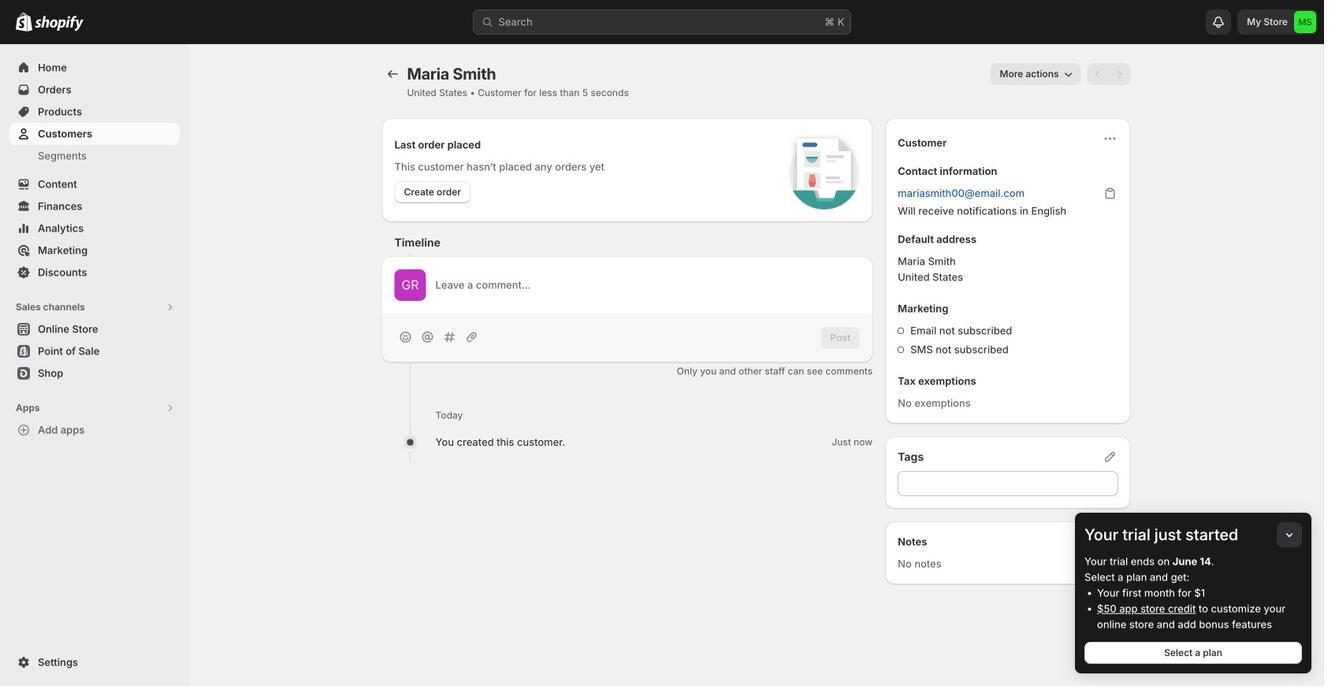 Task type: locate. For each thing, give the bounding box(es) containing it.
previous image
[[1091, 66, 1107, 82]]

avatar with initials g r image
[[395, 270, 426, 301]]

0 horizontal spatial shopify image
[[16, 12, 32, 31]]

shopify image
[[16, 12, 32, 31], [35, 16, 84, 31]]

my store image
[[1295, 11, 1317, 33]]

None text field
[[898, 472, 1118, 497]]



Task type: vqa. For each thing, say whether or not it's contained in the screenshot.
tab list
no



Task type: describe. For each thing, give the bounding box(es) containing it.
next image
[[1112, 66, 1128, 82]]

Leave a comment... text field
[[436, 278, 860, 293]]

1 horizontal spatial shopify image
[[35, 16, 84, 31]]



